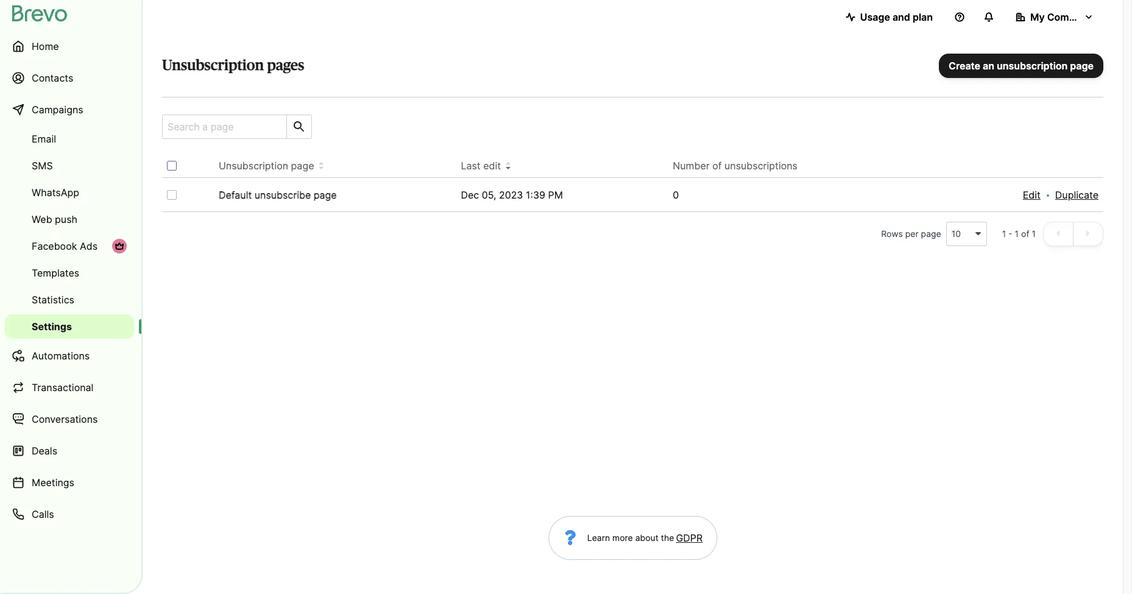 Task type: locate. For each thing, give the bounding box(es) containing it.
unsubscriptions
[[725, 160, 798, 172]]

page right per at right top
[[921, 229, 942, 239]]

rows
[[882, 229, 903, 239]]

whatsapp
[[32, 187, 79, 199]]

conversations link
[[5, 405, 134, 434]]

rows per page
[[882, 229, 942, 239]]

-
[[1009, 229, 1013, 239]]

edit
[[484, 160, 501, 172]]

unsubscription
[[162, 59, 264, 73], [219, 160, 288, 172]]

my company button
[[1006, 5, 1104, 29]]

0 horizontal spatial of
[[713, 160, 722, 172]]

email link
[[5, 127, 134, 151]]

unsubscription inside "button"
[[219, 160, 288, 172]]

ads
[[80, 240, 98, 252]]

search image
[[292, 119, 307, 134]]

of
[[713, 160, 722, 172], [1022, 229, 1030, 239]]

settings link
[[5, 315, 134, 339]]

unsubscription pages
[[162, 59, 304, 73]]

company
[[1048, 11, 1093, 23]]

number of unsubscriptions button
[[673, 158, 808, 173]]

facebook ads link
[[5, 234, 134, 258]]

unsubscription for unsubscription pages
[[162, 59, 264, 73]]

1 horizontal spatial 1
[[1015, 229, 1019, 239]]

usage
[[861, 11, 891, 23]]

default unsubscribe page
[[219, 189, 337, 201]]

1 horizontal spatial of
[[1022, 229, 1030, 239]]

per
[[906, 229, 919, 239]]

1 vertical spatial unsubscription
[[219, 160, 288, 172]]

page up the unsubscribe
[[291, 160, 314, 172]]

about
[[636, 533, 659, 543]]

page right the unsubscribe
[[314, 189, 337, 201]]

of right -
[[1022, 229, 1030, 239]]

page
[[1071, 60, 1094, 72], [291, 160, 314, 172], [314, 189, 337, 201], [921, 229, 942, 239]]

create an unsubscription page
[[949, 60, 1094, 72]]

automations link
[[5, 341, 134, 371]]

dec 05, 2023 1:39 pm
[[461, 189, 563, 201]]

my company
[[1031, 11, 1093, 23]]

gdpr link
[[674, 531, 703, 546]]

plan
[[913, 11, 933, 23]]

last
[[461, 160, 481, 172]]

of right number
[[713, 160, 722, 172]]

calls
[[32, 508, 54, 521]]

campaigns link
[[5, 95, 134, 124]]

contacts
[[32, 72, 73, 84]]

0 vertical spatial unsubscription
[[162, 59, 264, 73]]

contacts link
[[5, 63, 134, 93]]

statistics link
[[5, 288, 134, 312]]

2 horizontal spatial 1
[[1032, 229, 1036, 239]]

of inside button
[[713, 160, 722, 172]]

0 vertical spatial of
[[713, 160, 722, 172]]

web push link
[[5, 207, 134, 232]]

0 horizontal spatial 1
[[1003, 229, 1007, 239]]

templates
[[32, 267, 79, 279]]

duplicate
[[1056, 189, 1099, 201]]

the
[[661, 533, 674, 543]]

Campaign name search field
[[163, 115, 282, 138]]

home
[[32, 40, 59, 52]]

duplicate link
[[1056, 188, 1099, 202]]

home link
[[5, 32, 134, 61]]

usage and plan
[[861, 11, 933, 23]]

web push
[[32, 213, 77, 226]]

create
[[949, 60, 981, 72]]

my
[[1031, 11, 1045, 23]]

1
[[1003, 229, 1007, 239], [1015, 229, 1019, 239], [1032, 229, 1036, 239]]

left___rvooi image
[[115, 241, 124, 251]]



Task type: describe. For each thing, give the bounding box(es) containing it.
unsubscription
[[997, 60, 1068, 72]]

1 vertical spatial of
[[1022, 229, 1030, 239]]

pm
[[548, 189, 563, 201]]

push
[[55, 213, 77, 226]]

number of unsubscriptions
[[673, 160, 798, 172]]

pages
[[267, 59, 304, 73]]

edit link
[[1023, 188, 1041, 202]]

dec
[[461, 189, 479, 201]]

unsubscription for unsubscription page
[[219, 160, 288, 172]]

email
[[32, 133, 56, 145]]

more
[[613, 533, 633, 543]]

edit
[[1023, 189, 1041, 201]]

page inside "button"
[[291, 160, 314, 172]]

unsubscribe
[[255, 189, 311, 201]]

statistics
[[32, 294, 74, 306]]

calls link
[[5, 500, 134, 529]]

deals
[[32, 445, 57, 457]]

deals link
[[5, 436, 134, 466]]

web
[[32, 213, 52, 226]]

unsubscription page button
[[219, 158, 324, 173]]

meetings link
[[5, 468, 134, 497]]

unsubscription page
[[219, 160, 314, 172]]

learn more about the gdpr
[[588, 532, 703, 544]]

transactional link
[[5, 373, 134, 402]]

transactional
[[32, 382, 93, 394]]

number
[[673, 160, 710, 172]]

last edit
[[461, 160, 501, 172]]

1:39
[[526, 189, 546, 201]]

meetings
[[32, 477, 74, 489]]

05,
[[482, 189, 497, 201]]

page right unsubscription
[[1071, 60, 1094, 72]]

campaigns
[[32, 104, 83, 116]]

automations
[[32, 350, 90, 362]]

gdpr
[[676, 532, 703, 544]]

2023
[[499, 189, 523, 201]]

usage and plan button
[[836, 5, 943, 29]]

default
[[219, 189, 252, 201]]

2 1 from the left
[[1015, 229, 1019, 239]]

sms link
[[5, 154, 134, 178]]

last edit button
[[461, 158, 511, 173]]

0
[[673, 189, 679, 201]]

and
[[893, 11, 911, 23]]

default unsubscribe page link
[[219, 189, 337, 201]]

facebook ads
[[32, 240, 98, 252]]

1 1 from the left
[[1003, 229, 1007, 239]]

conversations
[[32, 413, 98, 425]]

facebook
[[32, 240, 77, 252]]

learn
[[588, 533, 610, 543]]

1 - 1 of 1
[[1003, 229, 1036, 239]]

search button
[[287, 115, 311, 138]]

whatsapp link
[[5, 180, 134, 205]]

sms
[[32, 160, 53, 172]]

templates link
[[5, 261, 134, 285]]

create an unsubscription page link
[[939, 54, 1104, 78]]

3 1 from the left
[[1032, 229, 1036, 239]]

settings
[[32, 321, 72, 333]]

an
[[983, 60, 995, 72]]



Task type: vqa. For each thing, say whether or not it's contained in the screenshot.
Number of unsubscriptions button
yes



